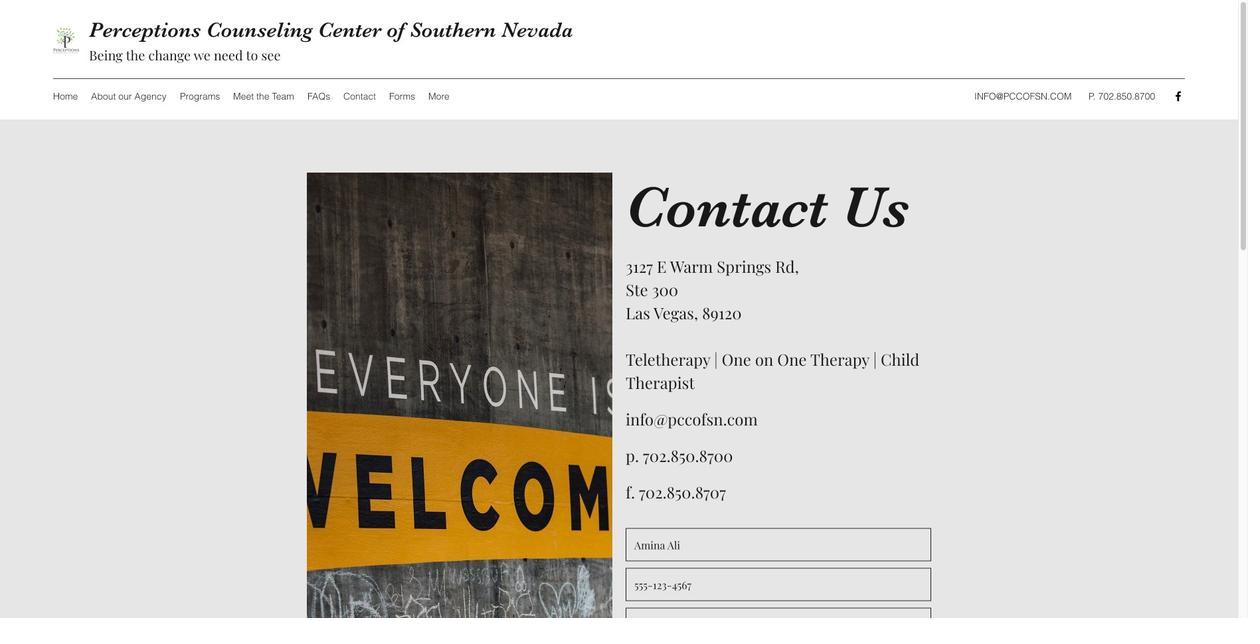 Task type: locate. For each thing, give the bounding box(es) containing it.
facebook image
[[1172, 90, 1185, 103]]

Enter your phone number telephone field
[[626, 568, 931, 602]]



Task type: vqa. For each thing, say whether or not it's contained in the screenshot.
Enter your phone number telephone field
yes



Task type: describe. For each thing, give the bounding box(es) containing it.
Email email field
[[626, 608, 931, 619]]

symbols   p 4.png image
[[53, 27, 79, 54]]

image by katie moum image
[[307, 173, 613, 619]]

Name text field
[[626, 529, 931, 562]]



